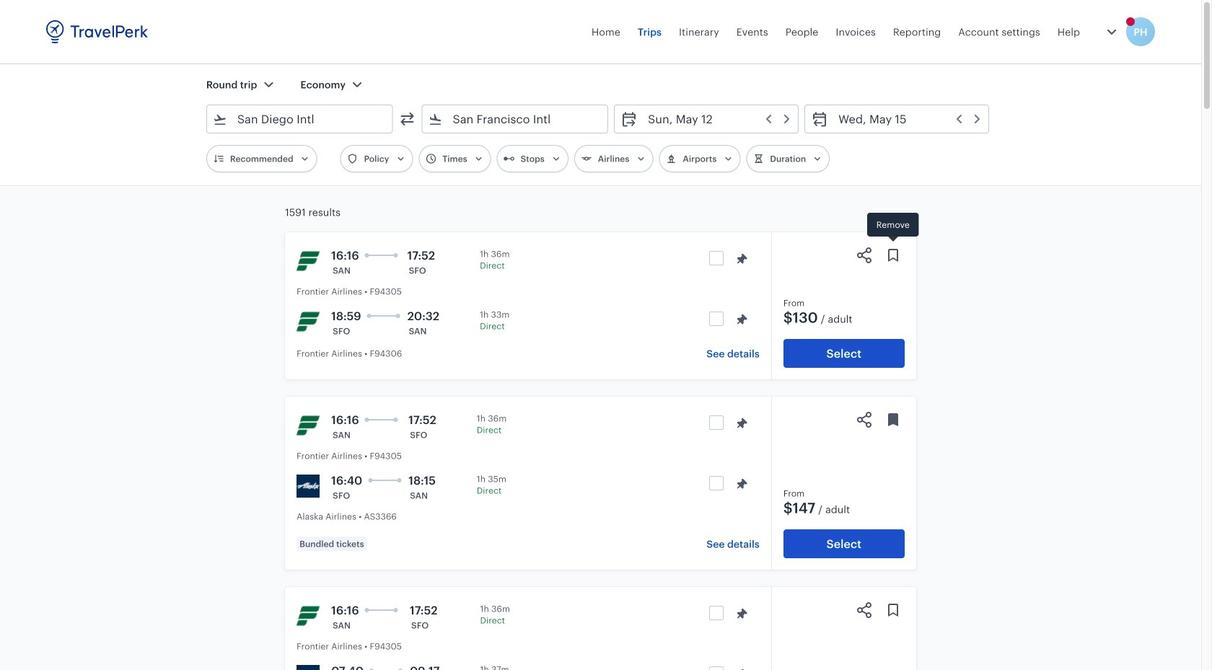 Task type: locate. For each thing, give the bounding box(es) containing it.
2 vertical spatial frontier airlines image
[[297, 414, 320, 438]]

0 vertical spatial frontier airlines image
[[297, 250, 320, 273]]

1 vertical spatial frontier airlines image
[[297, 310, 320, 334]]

frontier airlines image
[[297, 250, 320, 273], [297, 310, 320, 334], [297, 414, 320, 438]]

1 frontier airlines image from the top
[[297, 250, 320, 273]]

tooltip
[[868, 213, 920, 244]]

From search field
[[227, 108, 374, 131]]



Task type: describe. For each thing, give the bounding box(es) containing it.
alaska airlines image
[[297, 475, 320, 498]]

frontier airlines image
[[297, 605, 320, 628]]

Depart field
[[638, 108, 793, 131]]

Return field
[[829, 108, 983, 131]]

alaska airlines image
[[297, 666, 320, 671]]

2 frontier airlines image from the top
[[297, 310, 320, 334]]

To search field
[[443, 108, 589, 131]]

3 frontier airlines image from the top
[[297, 414, 320, 438]]



Task type: vqa. For each thing, say whether or not it's contained in the screenshot.
the topmost Frontier Airlines image
yes



